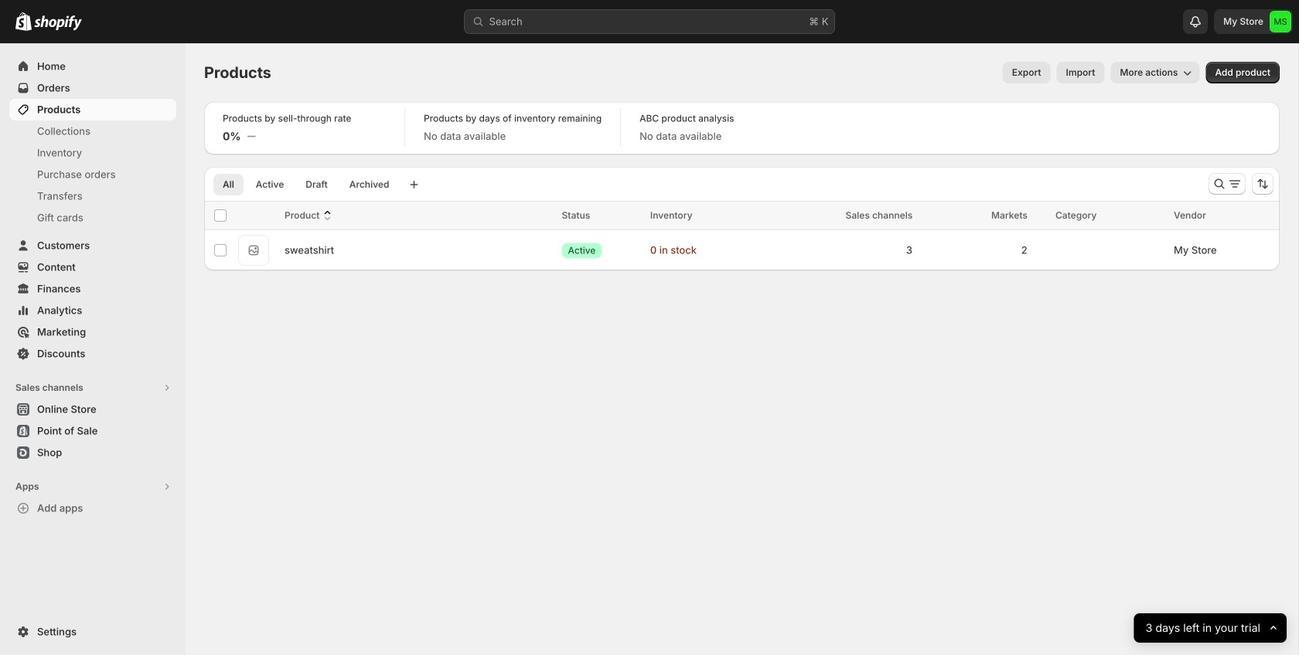 Task type: vqa. For each thing, say whether or not it's contained in the screenshot.
left Shopify image
yes



Task type: locate. For each thing, give the bounding box(es) containing it.
tab list
[[210, 173, 402, 196]]

shopify image
[[15, 12, 32, 31], [34, 15, 82, 31]]

0 horizontal spatial shopify image
[[15, 12, 32, 31]]

1 horizontal spatial shopify image
[[34, 15, 82, 31]]



Task type: describe. For each thing, give the bounding box(es) containing it.
my store image
[[1270, 11, 1291, 32]]



